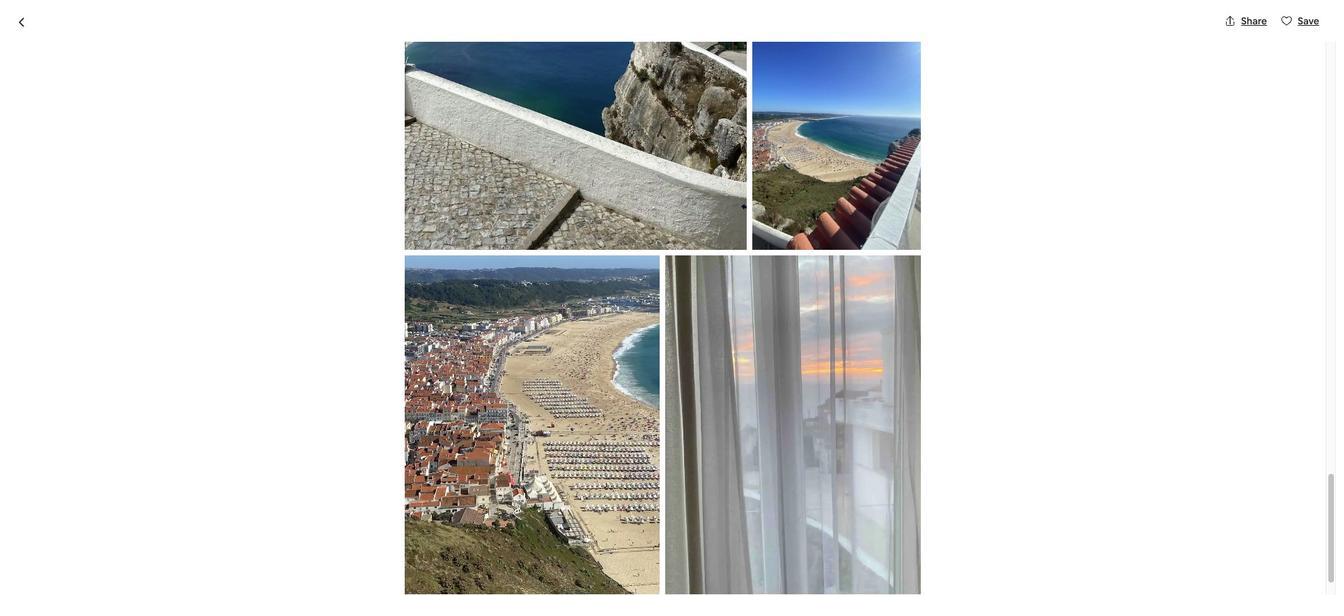 Task type: vqa. For each thing, say whether or not it's contained in the screenshot.
pans,
no



Task type: locate. For each thing, give the bounding box(es) containing it.
none search field containing anywhere
[[540, 11, 786, 45]]

0 horizontal spatial 1
[[386, 465, 390, 480]]

lovely studio/apartment in sítio da nazaré 2
[[273, 71, 652, 95]]

unit
[[361, 444, 389, 464]]

lovely studio/apartment in sítio da nazaré 2 image 4 image
[[863, 110, 1053, 266]]

studio/apartment
[[331, 71, 488, 95]]

1 right ·
[[421, 465, 425, 480]]

taxes
[[867, 482, 891, 495]]

listing image 13 image
[[405, 0, 747, 250], [405, 0, 747, 250]]

save button
[[1275, 9, 1325, 33]]

hosted
[[317, 538, 356, 553]]

dialog
[[0, 0, 1336, 596]]

in
[[492, 71, 507, 95], [392, 444, 404, 464]]

0 horizontal spatial in
[[392, 444, 404, 464]]

1 horizontal spatial 1
[[421, 465, 425, 480]]

portugal
[[464, 444, 524, 464]]

dialog containing share
[[0, 0, 1336, 596]]

bath
[[428, 465, 451, 480]]

da
[[553, 71, 574, 95]]

listing image 17 image
[[666, 255, 921, 595], [666, 255, 921, 595]]

1
[[386, 465, 390, 480], [421, 465, 425, 480]]

sítio
[[511, 71, 549, 95]]

any week
[[628, 22, 672, 34]]

rental
[[317, 444, 358, 464]]

bed
[[393, 465, 413, 480]]

listing image 16 image
[[405, 255, 660, 595], [405, 255, 660, 595]]

None search field
[[540, 11, 786, 45]]

lovely studio/apartment in sítio da nazaré 2 image 3 image
[[668, 272, 858, 423]]

add guests
[[695, 22, 746, 34]]

week
[[648, 22, 672, 34]]

before
[[835, 482, 865, 495]]

save
[[1298, 15, 1319, 27]]

listing image 15 image
[[753, 25, 921, 250], [753, 25, 921, 250]]

in up bed
[[392, 444, 404, 464]]

any
[[628, 22, 646, 34]]

12/17/2023
[[819, 529, 867, 542]]

0 vertical spatial in
[[492, 71, 507, 95]]

in left sítio
[[492, 71, 507, 95]]

1 vertical spatial in
[[392, 444, 404, 464]]

lovely
[[273, 71, 327, 95]]

nazaré
[[578, 71, 638, 95]]

1 left bed
[[386, 465, 390, 480]]



Task type: describe. For each thing, give the bounding box(es) containing it.
add guests button
[[684, 11, 786, 45]]

guests
[[716, 22, 746, 34]]

any week button
[[616, 11, 684, 45]]

in inside entire rental unit in nazaré, portugal 1 bed · 1 bath
[[392, 444, 404, 464]]

·
[[416, 465, 418, 480]]

lovely studio/apartment in sítio da nazaré 2 image 2 image
[[668, 110, 858, 266]]

anywhere
[[558, 22, 605, 34]]

$700 aud
[[810, 462, 883, 481]]

lovely studio/apartment in sítio da nazaré 2 image 1 image
[[273, 110, 663, 423]]

entire
[[273, 444, 314, 464]]

share button
[[1219, 9, 1273, 33]]

$626 aud
[[886, 462, 959, 481]]

lovely studio/apartment in sítio da nazaré 2 image 5 image
[[863, 272, 1053, 423]]

entire rental unit in nazaré, portugal 1 bed · 1 bath
[[273, 444, 524, 480]]

nazaré,
[[407, 444, 461, 464]]

share
[[1241, 15, 1267, 27]]

2 1 from the left
[[421, 465, 425, 480]]

hosted by daniela
[[317, 538, 413, 553]]

1 horizontal spatial in
[[492, 71, 507, 95]]

anywhere button
[[540, 11, 616, 45]]

12/17/2023 button
[[810, 511, 1035, 550]]

add
[[695, 22, 714, 34]]

1 1 from the left
[[386, 465, 390, 480]]

total
[[810, 482, 832, 495]]

2
[[641, 71, 652, 95]]

by
[[358, 538, 371, 553]]

daniela
[[373, 538, 413, 553]]

$700 aud $626 aud total before taxes
[[810, 462, 959, 495]]



